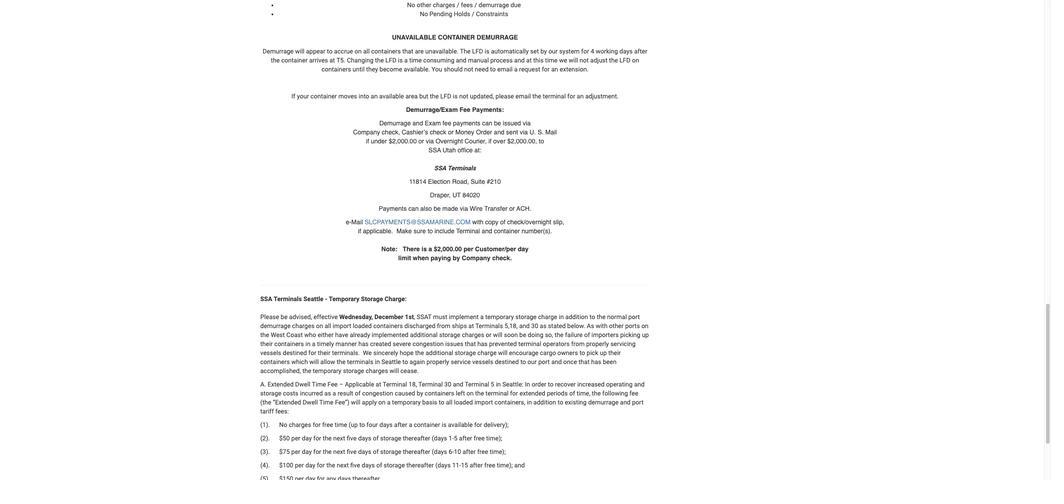 Task type: locate. For each thing, give the bounding box(es) containing it.
not
[[580, 57, 589, 64], [465, 66, 474, 73], [460, 93, 469, 100]]

please be advised, effective wednesday, december 1st
[[261, 314, 414, 321]]

port down operating
[[633, 399, 644, 406]]

containers up accomplished,
[[261, 359, 290, 366]]

5
[[491, 381, 495, 388], [454, 435, 458, 442]]

failure
[[566, 332, 583, 339]]

1 horizontal spatial seattle
[[382, 359, 401, 366]]

ships
[[452, 323, 467, 330]]

you
[[432, 66, 443, 73]]

days inside demurrage will appear to accrue on all containers that are unavailable. the lfd is automatically set by our system for 4 working days after the container arrives at t5. changing the lfd is a time consuming and manual process and at this time we will not adjust the lfd on containers until they become available. you should not need to email a request for an extension.
[[620, 48, 633, 55]]

will inside a. extended dwell time fee – applicable at terminal 18, terminal 30 and terminal 5 in seattle: in order to recover increased operating and storage costs incurred as a result of congestion caused by containers left on the terminal for extended periods of time, the following fee (the "extended dwell time fee") will apply on a temporary basis to all loaded import containers, in addition to existing demurrage and port tariff fees:
[[351, 399, 361, 406]]

process
[[491, 57, 513, 64]]

to inside demurrage and exam fee payments can be issued via company check, cashier's check or money order and sent via u. s. mail if under $2,000.00 or via overnight courier, if over $2,000.00, to ssa utah office at:
[[539, 138, 545, 145]]

0 vertical spatial seattle
[[304, 296, 324, 303]]

(days left 11-
[[436, 462, 451, 469]]

1 vertical spatial congestion
[[362, 390, 394, 397]]

available up 1-
[[448, 422, 473, 429]]

periods
[[547, 390, 568, 397]]

30 inside a. extended dwell time fee – applicable at terminal 18, terminal 30 and terminal 5 in seattle: in order to recover increased operating and storage costs incurred as a result of congestion caused by containers left on the terminal for extended periods of time, the following fee (the "extended dwell time fee") will apply on a temporary basis to all loaded import containers, in addition to existing demurrage and port tariff fees:
[[445, 381, 452, 388]]

1 vertical spatial demurrage
[[261, 323, 291, 330]]

1 horizontal spatial destined
[[495, 359, 519, 366]]

1 horizontal spatial can
[[483, 120, 493, 127]]

temporary inside a. extended dwell time fee – applicable at terminal 18, terminal 30 and terminal 5 in seattle: in order to recover increased operating and storage costs incurred as a result of congestion caused by containers left on the terminal for extended periods of time, the following fee (the "extended dwell time fee") will apply on a temporary basis to all loaded import containers, in addition to existing demurrage and port tariff fees:
[[392, 399, 421, 406]]

thereafter up (4).      $100 per day for the next five days of storage thereafter (days 11-15 after free time); and
[[403, 449, 431, 456]]

storage up service at the bottom of the page
[[455, 350, 476, 357]]

their down timely
[[318, 350, 331, 357]]

mail inside demurrage and exam fee payments can be issued via company check, cashier's check or money order and sent via u. s. mail if under $2,000.00 or via overnight courier, if over $2,000.00, to ssa utah office at:
[[546, 129, 557, 136]]

0 horizontal spatial properly
[[427, 359, 450, 366]]

dwell
[[295, 381, 311, 388], [303, 399, 318, 406]]

for inside , ssat must implement a temporary storage charge in addition to the normal port demurrage charges on all import loaded containers discharged from ships at terminals 5,18, and 30 as stated below. as with other ports on the west coast who either have already implemented additional storage charges or will soon be doing so, the failure of importers picking up their containers in a timely manner has created severe congestion issues that has prevented terminal operators from properly servicing vessels destined for their terminals.  we sincerely hope the additional storage charge will encourage cargo owners to pick up their containers which will allow the terminals in seattle to again properly service vessels destined to our port and once that has been accomplished, the temporary storage charges will cease.
[[309, 350, 317, 357]]

at inside , ssat must implement a temporary storage charge in addition to the normal port demurrage charges on all import loaded containers discharged from ships at terminals 5,18, and 30 as stated below. as with other ports on the west coast who either have already implemented additional storage charges or will soon be doing so, the failure of importers picking up their containers in a timely manner has created severe congestion issues that has prevented terminal operators from properly servicing vessels destined for their terminals.  we sincerely hope the additional storage charge will encourage cargo owners to pick up their containers which will allow the terminals in seattle to again properly service vessels destined to our port and once that has been accomplished, the temporary storage charges will cease.
[[469, 323, 474, 330]]

demurrage for $2,000.00
[[380, 120, 411, 127]]

a left the 'request'
[[515, 66, 518, 73]]

unavailable.
[[426, 48, 459, 55]]

1 horizontal spatial fee
[[460, 106, 471, 113]]

for down incurred
[[313, 422, 321, 429]]

per for (2).      $50 per day for the next five days of storage thereafter (days 1-5 after free time);
[[292, 435, 301, 442]]

1 vertical spatial as
[[325, 390, 331, 397]]

thereafter
[[403, 435, 431, 442], [403, 449, 431, 456], [407, 462, 434, 469]]

demurrage for the
[[263, 48, 294, 55]]

demurrage down following on the bottom right
[[589, 399, 619, 406]]

a up available.
[[405, 57, 408, 64]]

port down cargo
[[539, 359, 550, 366]]

free
[[322, 422, 333, 429], [474, 435, 485, 442], [478, 449, 489, 456], [485, 462, 496, 469]]

loaded
[[353, 323, 372, 330], [454, 399, 473, 406]]

import
[[333, 323, 352, 330], [475, 399, 493, 406]]

congestion inside , ssat must implement a temporary storage charge in addition to the normal port demurrage charges on all import loaded containers discharged from ships at terminals 5,18, and 30 as stated below. as with other ports on the west coast who either have already implemented additional storage charges or will soon be doing so, the failure of importers picking up their containers in a timely manner has created severe congestion issues that has prevented terminal operators from properly servicing vessels destined for their terminals.  we sincerely hope the additional storage charge will encourage cargo owners to pick up their containers which will allow the terminals in seattle to again properly service vessels destined to our port and once that has been accomplished, the temporary storage charges will cease.
[[413, 341, 444, 348]]

changing
[[347, 57, 374, 64]]

2 vertical spatial terminal
[[486, 390, 509, 397]]

charge
[[539, 314, 558, 321], [478, 350, 497, 357]]

no other charges / fees / demurrage due no pending holds / constraints
[[407, 1, 521, 18]]

1 vertical spatial ssa
[[435, 165, 447, 172]]

1 horizontal spatial temporary
[[392, 399, 421, 406]]

1 vertical spatial addition
[[534, 399, 557, 406]]

no for after
[[279, 422, 287, 429]]

1 horizontal spatial other
[[610, 323, 624, 330]]

the right the $50
[[323, 435, 332, 442]]

to down encourage
[[521, 359, 526, 366]]

pending
[[430, 10, 453, 18]]

ssat
[[417, 314, 432, 321]]

1 vertical spatial company
[[462, 255, 491, 262]]

picking
[[621, 332, 641, 339]]

2 vertical spatial (days
[[436, 462, 451, 469]]

1 vertical spatial all
[[325, 323, 331, 330]]

0 vertical spatial all
[[364, 48, 370, 55]]

company inside note:   there is a $2,000.00 per customer/per day limit when paying by company check.
[[462, 255, 491, 262]]

0 vertical spatial company
[[353, 129, 380, 136]]

costs
[[283, 390, 299, 397]]

slcpayments@ssamarine.com link
[[365, 219, 471, 226]]

1 horizontal spatial 30
[[532, 323, 539, 330]]

2 vertical spatial time);
[[497, 462, 513, 469]]

mail
[[546, 129, 557, 136], [352, 219, 363, 226]]

should
[[444, 66, 463, 73]]

an left 'extension.'
[[552, 66, 559, 73]]

destined down prevented
[[495, 359, 519, 366]]

all inside , ssat must implement a temporary storage charge in addition to the normal port demurrage charges on all import loaded containers discharged from ships at terminals 5,18, and 30 as stated below. as with other ports on the west coast who either have already implemented additional storage charges or will soon be doing so, the failure of importers picking up their containers in a timely manner has created severe congestion issues that has prevented terminal operators from properly servicing vessels destined for their terminals.  we sincerely hope the additional storage charge will encourage cargo owners to pick up their containers which will allow the terminals in seattle to again properly service vessels destined to our port and once that has been accomplished, the temporary storage charges will cease.
[[325, 323, 331, 330]]

0 horizontal spatial $2,000.00
[[389, 138, 417, 145]]

existing
[[565, 399, 587, 406]]

storage inside a. extended dwell time fee – applicable at terminal 18, terminal 30 and terminal 5 in seattle: in order to recover increased operating and storage costs incurred as a result of congestion caused by containers left on the terminal for extended periods of time, the following fee (the "extended dwell time fee") will apply on a temporary basis to all loaded import containers, in addition to existing demurrage and port tariff fees:
[[261, 390, 282, 397]]

84020
[[463, 192, 480, 199]]

sincerely
[[374, 350, 398, 357]]

day right $100
[[306, 462, 316, 469]]

terminals inside , ssat must implement a temporary storage charge in addition to the normal port demurrage charges on all import loaded containers discharged from ships at terminals 5,18, and 30 as stated below. as with other ports on the west coast who either have already implemented additional storage charges or will soon be doing so, the failure of importers picking up their containers in a timely manner has created severe congestion issues that has prevented terminal operators from properly servicing vessels destined for their terminals.  we sincerely hope the additional storage charge will encourage cargo owners to pick up their containers which will allow the terminals in seattle to again properly service vessels destined to our port and once that has been accomplished, the temporary storage charges will cease.
[[476, 323, 503, 330]]

in down sincerely
[[375, 359, 380, 366]]

0 vertical spatial terminal
[[543, 93, 566, 100]]

in
[[525, 381, 531, 388]]

our inside , ssat must implement a temporary storage charge in addition to the normal port demurrage charges on all import loaded containers discharged from ships at terminals 5,18, and 30 as stated below. as with other ports on the west coast who either have already implemented additional storage charges or will soon be doing so, the failure of importers picking up their containers in a timely manner has created severe congestion issues that has prevented terminal operators from properly servicing vessels destined for their terminals.  we sincerely hope the additional storage charge will encourage cargo owners to pick up their containers which will allow the terminals in seattle to again properly service vessels destined to our port and once that has been accomplished, the temporary storage charges will cease.
[[528, 359, 537, 366]]

company up 'under'
[[353, 129, 380, 136]]

0 vertical spatial by
[[541, 48, 547, 55]]

until
[[353, 66, 365, 73]]

a.
[[261, 381, 266, 388]]

/ right fees
[[475, 1, 478, 9]]

of right copy on the left of the page
[[501, 219, 506, 226]]

as inside a. extended dwell time fee – applicable at terminal 18, terminal 30 and terminal 5 in seattle: in order to recover increased operating and storage costs incurred as a result of congestion caused by containers left on the terminal for extended periods of time, the following fee (the "extended dwell time fee") will apply on a temporary basis to all loaded import containers, in addition to existing demurrage and port tariff fees:
[[325, 390, 331, 397]]

our down encourage
[[528, 359, 537, 366]]

fee down operating
[[630, 390, 639, 397]]

at inside a. extended dwell time fee – applicable at terminal 18, terminal 30 and terminal 5 in seattle: in order to recover increased operating and storage costs incurred as a result of congestion caused by containers left on the terminal for extended periods of time, the following fee (the "extended dwell time fee") will apply on a temporary basis to all loaded import containers, in addition to existing demurrage and port tariff fees:
[[376, 381, 382, 388]]

their down west
[[261, 341, 273, 348]]

be right the soon
[[520, 332, 527, 339]]

has down pick
[[592, 359, 602, 366]]

at right applicable
[[376, 381, 382, 388]]

2 vertical spatial all
[[446, 399, 453, 406]]

0 horizontal spatial terminal
[[486, 390, 509, 397]]

storage up the issues
[[440, 332, 461, 339]]

fee
[[460, 106, 471, 113], [328, 381, 338, 388]]

after right 15
[[470, 462, 483, 469]]

1 vertical spatial with
[[596, 323, 608, 330]]

is down a. extended dwell time fee – applicable at terminal 18, terminal 30 and terminal 5 in seattle: in order to recover increased operating and storage costs incurred as a result of congestion caused by containers left on the terminal for extended periods of time, the following fee (the "extended dwell time fee") will apply on a temporary basis to all loaded import containers, in addition to existing demurrage and port tariff fees:
[[442, 422, 447, 429]]

set
[[531, 48, 539, 55]]

sure
[[414, 228, 426, 235]]

time,
[[577, 390, 591, 397]]

days for (3).      $75 per day for the next five days of storage thereafter (days 6-10 after free time);
[[358, 449, 372, 456]]

email
[[498, 66, 513, 73], [516, 93, 531, 100]]

mail inside e-mail slcpayments@ssamarine.com with copy of check/overnight slip, if applicable.  make sure to include terminal and container number(s).
[[352, 219, 363, 226]]

1 vertical spatial by
[[453, 255, 460, 262]]

of down (3).      $75 per day for the next five days of storage thereafter (days 6-10 after free time);
[[377, 462, 383, 469]]

(days
[[432, 435, 448, 442], [432, 449, 448, 456], [436, 462, 451, 469]]

import inside a. extended dwell time fee – applicable at terminal 18, terminal 30 and terminal 5 in seattle: in order to recover increased operating and storage costs incurred as a result of congestion caused by containers left on the terminal for extended periods of time, the following fee (the "extended dwell time fee") will apply on a temporary basis to all loaded import containers, in addition to existing demurrage and port tariff fees:
[[475, 399, 493, 406]]

days for (4).      $100 per day for the next five days of storage thereafter (days 11-15 after free time); and
[[362, 462, 375, 469]]

$2,000.00 up paying
[[434, 246, 462, 253]]

0 horizontal spatial 5
[[454, 435, 458, 442]]

left
[[456, 390, 465, 397]]

to inside e-mail slcpayments@ssamarine.com with copy of check/overnight slip, if applicable.  make sure to include terminal and container number(s).
[[428, 228, 433, 235]]

1 vertical spatial thereafter
[[403, 449, 431, 456]]

after right 10
[[463, 449, 476, 456]]

thereafter for 6-
[[403, 449, 431, 456]]

2 horizontal spatial no
[[420, 10, 428, 18]]

temporary down caused
[[392, 399, 421, 406]]

0 horizontal spatial 30
[[445, 381, 452, 388]]

after for (2).      $50 per day for the next five days of storage thereafter (days 1-5 after free time);
[[459, 435, 473, 442]]

in left 'seattle:'
[[496, 381, 501, 388]]

email inside demurrage will appear to accrue on all containers that are unavailable. the lfd is automatically set by our system for 4 working days after the container arrives at t5. changing the lfd is a time consuming and manual process and at this time we will not adjust the lfd on containers until they become available. you should not need to email a request for an extension.
[[498, 66, 513, 73]]

to right the sure
[[428, 228, 433, 235]]

0 vertical spatial port
[[629, 314, 640, 321]]

2 horizontal spatial by
[[541, 48, 547, 55]]

charges down terminals
[[366, 368, 388, 375]]

import up delivery);
[[475, 399, 493, 406]]

five for $50
[[347, 435, 357, 442]]

(4).      $100 per day for the next five days of storage thereafter (days 11-15 after free time); and
[[261, 462, 525, 469]]

terminal inside e-mail slcpayments@ssamarine.com with copy of check/overnight slip, if applicable.  make sure to include terminal and container number(s).
[[457, 228, 480, 235]]

draper, ut 84020
[[430, 192, 480, 199]]

suite
[[471, 178, 485, 185]]

1 vertical spatial import
[[475, 399, 493, 406]]

seattle inside , ssat must implement a temporary storage charge in addition to the normal port demurrage charges on all import loaded containers discharged from ships at terminals 5,18, and 30 as stated below. as with other ports on the west coast who either have already implemented additional storage charges or will soon be doing so, the failure of importers picking up their containers in a timely manner has created severe congestion issues that has prevented terminal operators from properly servicing vessels destined for their terminals.  we sincerely hope the additional storage charge will encourage cargo owners to pick up their containers which will allow the terminals in seattle to again properly service vessels destined to our port and once that has been accomplished, the temporary storage charges will cease.
[[382, 359, 401, 366]]

charges up the $50
[[289, 422, 311, 429]]

0 horizontal spatial import
[[333, 323, 352, 330]]

accrue
[[334, 48, 353, 55]]

0 vertical spatial as
[[540, 323, 547, 330]]

or down cashier's
[[419, 138, 424, 145]]

but
[[420, 93, 429, 100]]

of inside , ssat must implement a temporary storage charge in addition to the normal port demurrage charges on all import loaded containers discharged from ships at terminals 5,18, and 30 as stated below. as with other ports on the west coast who either have already implemented additional storage charges or will soon be doing so, the failure of importers picking up their containers in a timely manner has created severe congestion issues that has prevented terminal operators from properly servicing vessels destined for their terminals.  we sincerely hope the additional storage charge will encourage cargo owners to pick up their containers which will allow the terminals in seattle to again properly service vessels destined to our port and once that has been accomplished, the temporary storage charges will cease.
[[585, 332, 590, 339]]

2 vertical spatial terminals
[[476, 323, 503, 330]]

0 vertical spatial fee
[[460, 106, 471, 113]]

terminal inside a. extended dwell time fee – applicable at terminal 18, terminal 30 and terminal 5 in seattle: in order to recover increased operating and storage costs incurred as a result of congestion caused by containers left on the terminal for extended periods of time, the following fee (the "extended dwell time fee") will apply on a temporary basis to all loaded import containers, in addition to existing demurrage and port tariff fees:
[[486, 390, 509, 397]]

lfd up become
[[386, 57, 397, 64]]

not up demurrage/exam fee payments:
[[460, 93, 469, 100]]

after
[[635, 48, 648, 55], [394, 422, 408, 429], [459, 435, 473, 442], [463, 449, 476, 456], [470, 462, 483, 469]]

0 vertical spatial fee
[[443, 120, 452, 127]]

0 vertical spatial terminals
[[448, 165, 476, 172]]

next
[[334, 435, 346, 442], [334, 449, 346, 456], [337, 462, 349, 469]]

0 vertical spatial email
[[498, 66, 513, 73]]

congestion inside a. extended dwell time fee – applicable at terminal 18, terminal 30 and terminal 5 in seattle: in order to recover increased operating and storage costs incurred as a result of congestion caused by containers left on the terminal for extended periods of time, the following fee (the "extended dwell time fee") will apply on a temporary basis to all loaded import containers, in addition to existing demurrage and port tariff fees:
[[362, 390, 394, 397]]

charges up pending
[[433, 1, 456, 9]]

0 vertical spatial vessels
[[261, 350, 281, 357]]

after for (3).      $75 per day for the next five days of storage thereafter (days 6-10 after free time);
[[463, 449, 476, 456]]

2 vertical spatial next
[[337, 462, 349, 469]]

0 vertical spatial with
[[473, 219, 484, 226]]

per for (3).      $75 per day for the next five days of storage thereafter (days 6-10 after free time);
[[292, 449, 301, 456]]

next for $75
[[334, 449, 346, 456]]

increased
[[578, 381, 605, 388]]

either
[[318, 332, 334, 339]]

must
[[433, 314, 448, 321]]

there
[[403, 246, 420, 253]]

0 horizontal spatial their
[[261, 341, 273, 348]]

demurrage inside a. extended dwell time fee – applicable at terminal 18, terminal 30 and terminal 5 in seattle: in order to recover increased operating and storage costs incurred as a result of congestion caused by containers left on the terminal for extended periods of time, the following fee (the "extended dwell time fee") will apply on a temporary basis to all loaded import containers, in addition to existing demurrage and port tariff fees:
[[589, 399, 619, 406]]

or
[[448, 129, 454, 136], [419, 138, 424, 145], [510, 205, 515, 212], [486, 332, 492, 339]]

our inside demurrage will appear to accrue on all containers that are unavailable. the lfd is automatically set by our system for 4 working days after the container arrives at t5. changing the lfd is a time consuming and manual process and at this time we will not adjust the lfd on containers until they become available. you should not need to email a request for an extension.
[[549, 48, 558, 55]]

0 horizontal spatial from
[[437, 323, 451, 330]]

(days for 1-
[[432, 435, 448, 442]]

1 vertical spatial available
[[448, 422, 473, 429]]

demurrage inside demurrage and exam fee payments can be issued via company check, cashier's check or money order and sent via u. s. mail if under $2,000.00 or via overnight courier, if over $2,000.00, to ssa utah office at:
[[380, 120, 411, 127]]

fee inside demurrage and exam fee payments can be issued via company check, cashier's check or money order and sent via u. s. mail if under $2,000.00 or via overnight courier, if over $2,000.00, to ssa utah office at:
[[443, 120, 452, 127]]

other up pending
[[417, 1, 432, 9]]

terminals for ssa terminals
[[448, 165, 476, 172]]

0 vertical spatial destined
[[283, 350, 307, 357]]

the
[[271, 57, 280, 64], [375, 57, 384, 64], [610, 57, 618, 64], [430, 93, 439, 100], [533, 93, 542, 100], [597, 314, 606, 321], [261, 332, 269, 339], [555, 332, 564, 339], [416, 350, 424, 357], [337, 359, 346, 366], [303, 368, 312, 375], [476, 390, 484, 397], [592, 390, 601, 397], [323, 435, 332, 442], [323, 449, 332, 456], [327, 462, 335, 469]]

5 up 10
[[454, 435, 458, 442]]

temporary
[[486, 314, 514, 321], [313, 368, 342, 375], [392, 399, 421, 406]]

import up have
[[333, 323, 352, 330]]

1 vertical spatial up
[[600, 350, 607, 357]]

as inside , ssat must implement a temporary storage charge in addition to the normal port demurrage charges on all import loaded containers discharged from ships at terminals 5,18, and 30 as stated below. as with other ports on the west coast who either have already implemented additional storage charges or will soon be doing so, the failure of importers picking up their containers in a timely manner has created severe congestion issues that has prevented terminal operators from properly servicing vessels destined for their terminals.  we sincerely hope the additional storage charge will encourage cargo owners to pick up their containers which will allow the terminals in seattle to again properly service vessels destined to our port and once that has been accomplished, the temporary storage charges will cease.
[[540, 323, 547, 330]]

18,
[[409, 381, 417, 388]]

demurrage inside demurrage will appear to accrue on all containers that are unavailable. the lfd is automatically set by our system for 4 working days after the container arrives at t5. changing the lfd is a time consuming and manual process and at this time we will not adjust the lfd on containers until they become available. you should not need to email a request for an extension.
[[263, 48, 294, 55]]

addition up below.
[[566, 314, 589, 321]]

to down s.
[[539, 138, 545, 145]]

0 vertical spatial time);
[[487, 435, 503, 442]]

2 horizontal spatial if
[[489, 138, 492, 145]]

will
[[295, 48, 305, 55], [569, 57, 579, 64], [493, 332, 503, 339], [499, 350, 508, 357], [310, 359, 319, 366], [390, 368, 399, 375], [351, 399, 361, 406]]

1 horizontal spatial with
[[596, 323, 608, 330]]

ssa up the please
[[261, 296, 273, 303]]

1 vertical spatial can
[[409, 205, 419, 212]]

/ left fees
[[457, 1, 460, 9]]

2 horizontal spatial all
[[446, 399, 453, 406]]

will right fee")
[[351, 399, 361, 406]]

time); for (4).      $100 per day for the next five days of storage thereafter (days 11-15 after free time); and
[[497, 462, 513, 469]]

containers up basis
[[425, 390, 455, 397]]

0 horizontal spatial congestion
[[362, 390, 394, 397]]

container
[[438, 34, 475, 41]]

0 vertical spatial properly
[[587, 341, 609, 348]]

0 vertical spatial five
[[347, 435, 357, 442]]

0 vertical spatial congestion
[[413, 341, 444, 348]]

we
[[560, 57, 568, 64]]

up right pick
[[600, 350, 607, 357]]

1 vertical spatial from
[[572, 341, 585, 348]]

be inside demurrage and exam fee payments can be issued via company check, cashier's check or money order and sent via u. s. mail if under $2,000.00 or via overnight courier, if over $2,000.00, to ssa utah office at:
[[494, 120, 501, 127]]

ssa left utah
[[429, 147, 441, 154]]

free for (4).      $100 per day for the next five days of storage thereafter (days 11-15 after free time); and
[[485, 462, 496, 469]]

the right left
[[476, 390, 484, 397]]

be
[[494, 120, 501, 127], [434, 205, 441, 212], [281, 314, 288, 321], [520, 332, 527, 339]]

0 horizontal spatial loaded
[[353, 323, 372, 330]]

cease.
[[401, 368, 419, 375]]

by down 18,
[[417, 390, 424, 397]]

fee inside a. extended dwell time fee – applicable at terminal 18, terminal 30 and terminal 5 in seattle: in order to recover increased operating and storage costs incurred as a result of congestion caused by containers left on the terminal for extended periods of time, the following fee (the "extended dwell time fee") will apply on a temporary basis to all loaded import containers, in addition to existing demurrage and port tariff fees:
[[328, 381, 338, 388]]

0 vertical spatial mail
[[546, 129, 557, 136]]

by right paying
[[453, 255, 460, 262]]

$2,000.00 inside demurrage and exam fee payments can be issued via company check, cashier's check or money order and sent via u. s. mail if under $2,000.00 or via overnight courier, if over $2,000.00, to ssa utah office at:
[[389, 138, 417, 145]]

other inside no other charges / fees / demurrage due no pending holds / constraints
[[417, 1, 432, 9]]

day for (3).      $75 per day for the next five days of storage thereafter (days 6-10 after free time);
[[302, 449, 312, 456]]

can left "also"
[[409, 205, 419, 212]]

four
[[367, 422, 378, 429]]

free left (up
[[322, 422, 333, 429]]

next down (2).      $50 per day for the next five days of storage thereafter (days 1-5 after free time);
[[334, 449, 346, 456]]

(days left 1-
[[432, 435, 448, 442]]

additional down 'discharged'
[[410, 332, 438, 339]]

incurred
[[300, 390, 323, 397]]

next down (up
[[337, 462, 349, 469]]

0 horizontal spatial by
[[417, 390, 424, 397]]

demurrage and exam fee payments can be issued via company check, cashier's check or money order and sent via u. s. mail if under $2,000.00 or via overnight courier, if over $2,000.00, to ssa utah office at:
[[353, 120, 557, 154]]

, ssat must implement a temporary storage charge in addition to the normal port demurrage charges on all import loaded containers discharged from ships at terminals 5,18, and 30 as stated below. as with other ports on the west coast who either have already implemented additional storage charges or will soon be doing so, the failure of importers picking up their containers in a timely manner has created severe congestion issues that has prevented terminal operators from properly servicing vessels destined for their terminals.  we sincerely hope the additional storage charge will encourage cargo owners to pick up their containers which will allow the terminals in seattle to again properly service vessels destined to our port and once that has been accomplished, the temporary storage charges will cease.
[[261, 314, 649, 375]]

1 horizontal spatial available
[[448, 422, 473, 429]]

once
[[564, 359, 578, 366]]

recover
[[556, 381, 576, 388]]

0 horizontal spatial other
[[417, 1, 432, 9]]

an inside demurrage will appear to accrue on all containers that are unavailable. the lfd is automatically set by our system for 4 working days after the container arrives at t5. changing the lfd is a time consuming and manual process and at this time we will not adjust the lfd on containers until they become available. you should not need to email a request for an extension.
[[552, 66, 559, 73]]

not up 'extension.'
[[580, 57, 589, 64]]

1 horizontal spatial our
[[549, 48, 558, 55]]

1 horizontal spatial email
[[516, 93, 531, 100]]

per right $75
[[292, 449, 301, 456]]

that down pick
[[579, 359, 590, 366]]

terminal right include
[[457, 228, 480, 235]]

a up when
[[429, 246, 432, 253]]

containers
[[372, 48, 401, 55], [322, 66, 351, 73], [374, 323, 403, 330], [275, 341, 304, 348], [261, 359, 290, 366], [425, 390, 455, 397]]

0 horizontal spatial seattle
[[304, 296, 324, 303]]

with down wire
[[473, 219, 484, 226]]

all inside demurrage will appear to accrue on all containers that are unavailable. the lfd is automatically set by our system for 4 working days after the container arrives at t5. changing the lfd is a time consuming and manual process and at this time we will not adjust the lfd on containers until they become available. you should not need to email a request for an extension.
[[364, 48, 370, 55]]

a
[[405, 57, 408, 64], [515, 66, 518, 73], [429, 246, 432, 253], [481, 314, 484, 321], [312, 341, 316, 348], [333, 390, 336, 397], [387, 399, 391, 406], [409, 422, 413, 429]]

if inside e-mail slcpayments@ssamarine.com with copy of check/overnight slip, if applicable.  make sure to include terminal and container number(s).
[[358, 228, 361, 235]]

0 horizontal spatial up
[[600, 350, 607, 357]]

thereafter left 1-
[[403, 435, 431, 442]]

check.
[[493, 255, 512, 262]]

#210
[[487, 178, 501, 185]]

0 horizontal spatial addition
[[534, 399, 557, 406]]

additional
[[410, 332, 438, 339], [426, 350, 454, 357]]

1 horizontal spatial $2,000.00
[[434, 246, 462, 253]]

0 vertical spatial that
[[403, 48, 414, 55]]

as up so,
[[540, 323, 547, 330]]

properly up pick
[[587, 341, 609, 348]]

as
[[587, 323, 595, 330]]

email down process
[[498, 66, 513, 73]]

days
[[620, 48, 633, 55], [380, 422, 393, 429], [358, 435, 372, 442], [358, 449, 372, 456], [362, 462, 375, 469]]

of inside e-mail slcpayments@ssamarine.com with copy of check/overnight slip, if applicable.  make sure to include terminal and container number(s).
[[501, 219, 506, 226]]

demurrage inside no other charges / fees / demurrage due no pending holds / constraints
[[479, 1, 509, 9]]

ut
[[453, 192, 461, 199]]

free down delivery);
[[474, 435, 485, 442]]

company down the customer/per
[[462, 255, 491, 262]]

company inside demurrage and exam fee payments can be issued via company check, cashier's check or money order and sent via u. s. mail if under $2,000.00 or via overnight courier, if over $2,000.00, to ssa utah office at:
[[353, 129, 380, 136]]

money
[[456, 129, 475, 136]]

with inside , ssat must implement a temporary storage charge in addition to the normal port demurrage charges on all import loaded containers discharged from ships at terminals 5,18, and 30 as stated below. as with other ports on the west coast who either have already implemented additional storage charges or will soon be doing so, the failure of importers picking up their containers in a timely manner has created severe congestion issues that has prevented terminal operators from properly servicing vessels destined for their terminals.  we sincerely hope the additional storage charge will encourage cargo owners to pick up their containers which will allow the terminals in seattle to again properly service vessels destined to our port and once that has been accomplished, the temporary storage charges will cease.
[[596, 323, 608, 330]]

implement
[[449, 314, 479, 321]]

loaded down left
[[454, 399, 473, 406]]

thereafter for 11-
[[407, 462, 434, 469]]

other inside , ssat must implement a temporary storage charge in addition to the normal port demurrage charges on all import loaded containers discharged from ships at terminals 5,18, and 30 as stated below. as with other ports on the west coast who either have already implemented additional storage charges or will soon be doing so, the failure of importers picking up their containers in a timely manner has created severe congestion issues that has prevented terminal operators from properly servicing vessels destined for their terminals.  we sincerely hope the additional storage charge will encourage cargo owners to pick up their containers which will allow the terminals in seattle to again properly service vessels destined to our port and once that has been accomplished, the temporary storage charges will cease.
[[610, 323, 624, 330]]

order
[[476, 129, 493, 136]]

loaded up the already
[[353, 323, 372, 330]]

time left fee")
[[320, 399, 334, 406]]

2 vertical spatial demurrage
[[589, 399, 619, 406]]

or inside , ssat must implement a temporary storage charge in addition to the normal port demurrage charges on all import loaded containers discharged from ships at terminals 5,18, and 30 as stated below. as with other ports on the west coast who either have already implemented additional storage charges or will soon be doing so, the failure of importers picking up their containers in a timely manner has created severe congestion issues that has prevented terminal operators from properly servicing vessels destined for their terminals.  we sincerely hope the additional storage charge will encourage cargo owners to pick up their containers which will allow the terminals in seattle to again properly service vessels destined to our port and once that has been accomplished, the temporary storage charges will cease.
[[486, 332, 492, 339]]

after for (4).      $100 per day for the next five days of storage thereafter (days 11-15 after free time); and
[[470, 462, 483, 469]]

importers
[[592, 332, 619, 339]]

or up overnight at the top left of the page
[[448, 129, 454, 136]]

1 vertical spatial (days
[[432, 449, 448, 456]]

container inside demurrage will appear to accrue on all containers that are unavailable. the lfd is automatically set by our system for 4 working days after the container arrives at t5. changing the lfd is a time consuming and manual process and at this time we will not adjust the lfd on containers until they become available. you should not need to email a request for an extension.
[[282, 57, 308, 64]]

0 horizontal spatial no
[[279, 422, 287, 429]]

0 horizontal spatial demurrage
[[263, 48, 294, 55]]

2 vertical spatial by
[[417, 390, 424, 397]]

all right basis
[[446, 399, 453, 406]]

an right into
[[371, 93, 378, 100]]

applicable
[[345, 381, 375, 388]]

road,
[[453, 178, 469, 185]]

0 vertical spatial time
[[312, 381, 326, 388]]

container inside e-mail slcpayments@ssamarine.com with copy of check/overnight slip, if applicable.  make sure to include terminal and container number(s).
[[494, 228, 520, 235]]

$2,000.00,
[[508, 138, 538, 145]]

by inside a. extended dwell time fee – applicable at terminal 18, terminal 30 and terminal 5 in seattle: in order to recover increased operating and storage costs incurred as a result of congestion caused by containers left on the terminal for extended periods of time, the following fee (the "extended dwell time fee") will apply on a temporary basis to all loaded import containers, in addition to existing demurrage and port tariff fees:
[[417, 390, 424, 397]]

if your container moves into an available area but the lfd is not updated, please email the terminal for an adjustment.
[[292, 93, 619, 100]]

1 horizontal spatial all
[[364, 48, 370, 55]]

days for (2).      $50 per day for the next five days of storage thereafter (days 1-5 after free time);
[[358, 435, 372, 442]]

1 horizontal spatial company
[[462, 255, 491, 262]]

company
[[353, 129, 380, 136], [462, 255, 491, 262]]

that inside demurrage will appear to accrue on all containers that are unavailable. the lfd is automatically set by our system for 4 working days after the container arrives at t5. changing the lfd is a time consuming and manual process and at this time we will not adjust the lfd on containers until they become available. you should not need to email a request for an extension.
[[403, 48, 414, 55]]

by
[[541, 48, 547, 55], [453, 255, 460, 262], [417, 390, 424, 397]]

per
[[464, 246, 474, 253], [292, 435, 301, 442], [292, 449, 301, 456], [295, 462, 304, 469]]

1 horizontal spatial has
[[478, 341, 488, 348]]

0 vertical spatial $2,000.00
[[389, 138, 417, 145]]

destined
[[283, 350, 307, 357], [495, 359, 519, 366]]

additional down the issues
[[426, 350, 454, 357]]

2 vertical spatial ssa
[[261, 296, 273, 303]]

1 vertical spatial fee
[[630, 390, 639, 397]]

1 vertical spatial terminal
[[519, 341, 542, 348]]

demurrage inside , ssat must implement a temporary storage charge in addition to the normal port demurrage charges on all import loaded containers discharged from ships at terminals 5,18, and 30 as stated below. as with other ports on the west coast who either have already implemented additional storage charges or will soon be doing so, the failure of importers picking up their containers in a timely manner has created severe congestion issues that has prevented terminal operators from properly servicing vessels destined for their terminals.  we sincerely hope the additional storage charge will encourage cargo owners to pick up their containers which will allow the terminals in seattle to again properly service vessels destined to our port and once that has been accomplished, the temporary storage charges will cease.
[[261, 323, 291, 330]]

if left 'under'
[[366, 138, 369, 145]]



Task type: describe. For each thing, give the bounding box(es) containing it.
on right apply
[[379, 399, 386, 406]]

the down terminals. on the bottom left of the page
[[337, 359, 346, 366]]

after inside demurrage will appear to accrue on all containers that are unavailable. the lfd is automatically set by our system for 4 working days after the container arrives at t5. changing the lfd is a time consuming and manual process and at this time we will not adjust the lfd on containers until they become available. you should not need to email a request for an extension.
[[635, 48, 648, 55]]

1 vertical spatial additional
[[426, 350, 454, 357]]

1-
[[449, 435, 454, 442]]

via left u.
[[520, 129, 528, 136]]

by inside note:   there is a $2,000.00 per customer/per day limit when paying by company check.
[[453, 255, 460, 262]]

the right but
[[430, 93, 439, 100]]

on right adjust
[[633, 57, 640, 64]]

charges down ships
[[462, 332, 485, 339]]

containers,
[[495, 399, 526, 406]]

servicing
[[611, 341, 636, 348]]

will left allow
[[310, 359, 319, 366]]

0 vertical spatial additional
[[410, 332, 438, 339]]

hope
[[400, 350, 414, 357]]

2 horizontal spatial an
[[577, 93, 584, 100]]

day for (4).      $100 per day for the next five days of storage thereafter (days 11-15 after free time); and
[[306, 462, 316, 469]]

manner
[[336, 341, 357, 348]]

ssa inside demurrage and exam fee payments can be issued via company check, cashier's check or money order and sent via u. s. mail if under $2,000.00 or via overnight courier, if over $2,000.00, to ssa utah office at:
[[429, 147, 441, 154]]

loaded inside a. extended dwell time fee – applicable at terminal 18, terminal 30 and terminal 5 in seattle: in order to recover increased operating and storage costs incurred as a result of congestion caused by containers left on the terminal for extended periods of time, the following fee (the "extended dwell time fee") will apply on a temporary basis to all loaded import containers, in addition to existing demurrage and port tariff fees:
[[454, 399, 473, 406]]

demurrage will appear to accrue on all containers that are unavailable. the lfd is automatically set by our system for 4 working days after the container arrives at t5. changing the lfd is a time consuming and manual process and at this time we will not adjust the lfd on containers until they become available. you should not need to email a request for an extension.
[[263, 48, 648, 73]]

adjust
[[591, 57, 608, 64]]

storage down (1).      no charges for free time (up to four days after a container is available for delivery);
[[381, 435, 402, 442]]

2 horizontal spatial time
[[546, 57, 558, 64]]

a right the implement
[[481, 314, 484, 321]]

fee")
[[335, 399, 350, 406]]

be right "also"
[[434, 205, 441, 212]]

to right (up
[[360, 422, 365, 429]]

thereafter for 1-
[[403, 435, 431, 442]]

the
[[460, 48, 471, 55]]

free for (2).      $50 per day for the next five days of storage thereafter (days 1-5 after free time);
[[474, 435, 485, 442]]

will left 'cease.'
[[390, 368, 399, 375]]

a right apply
[[387, 399, 391, 406]]

a left result
[[333, 390, 336, 397]]

will up 'extension.'
[[569, 57, 579, 64]]

wednesday,
[[340, 314, 373, 321]]

0 horizontal spatial time
[[335, 422, 347, 429]]

containers inside a. extended dwell time fee – applicable at terminal 18, terminal 30 and terminal 5 in seattle: in order to recover increased operating and storage costs incurred as a result of congestion caused by containers left on the terminal for extended periods of time, the following fee (the "extended dwell time fee") will apply on a temporary basis to all loaded import containers, in addition to existing demurrage and port tariff fees:
[[425, 390, 455, 397]]

include
[[435, 228, 455, 235]]

become
[[380, 66, 403, 73]]

is up demurrage/exam fee payments:
[[453, 93, 458, 100]]

to right basis
[[439, 399, 445, 406]]

with inside e-mail slcpayments@ssamarine.com with copy of check/overnight slip, if applicable.  make sure to include terminal and container number(s).
[[473, 219, 484, 226]]

which
[[292, 359, 308, 366]]

the left normal
[[597, 314, 606, 321]]

30 inside , ssat must implement a temporary storage charge in addition to the normal port demurrage charges on all import loaded containers discharged from ships at terminals 5,18, and 30 as stated below. as with other ports on the west coast who either have already implemented additional storage charges or will soon be doing so, the failure of importers picking up their containers in a timely manner has created severe congestion issues that has prevented terminal operators from properly servicing vessels destined for their terminals.  we sincerely hope the additional storage charge will encourage cargo owners to pick up their containers which will allow the terminals in seattle to again properly service vessels destined to our port and once that has been accomplished, the temporary storage charges will cease.
[[532, 323, 539, 330]]

$75
[[279, 449, 290, 456]]

storage up 5,18,
[[516, 314, 537, 321]]

lfd up manual
[[473, 48, 484, 55]]

next for $100
[[337, 462, 349, 469]]

/ down fees
[[472, 10, 475, 18]]

1 vertical spatial no
[[420, 10, 428, 18]]

1 horizontal spatial properly
[[587, 341, 609, 348]]

0 horizontal spatial available
[[380, 93, 404, 100]]

no for pending
[[407, 1, 416, 9]]

2 vertical spatial not
[[460, 93, 469, 100]]

lfd up demurrage/exam fee payments:
[[441, 93, 452, 100]]

at left t5.
[[330, 57, 335, 64]]

(days for 11-
[[436, 462, 451, 469]]

note:   there is a $2,000.00 per customer/per day limit when paying by company check.
[[382, 246, 529, 262]]

1 horizontal spatial that
[[465, 341, 476, 348]]

result
[[338, 390, 354, 397]]

for down this at the right top of the page
[[542, 66, 550, 73]]

in up stated in the right bottom of the page
[[559, 314, 564, 321]]

demurrage
[[477, 34, 518, 41]]

draper,
[[430, 192, 451, 199]]

order
[[532, 381, 547, 388]]

2 horizontal spatial that
[[579, 359, 590, 366]]

severe
[[393, 341, 411, 348]]

is up become
[[398, 57, 403, 64]]

on right ports
[[642, 323, 649, 330]]

days right four
[[380, 422, 393, 429]]

the down working
[[610, 57, 618, 64]]

ssa terminals
[[435, 165, 476, 172]]

a down caused
[[409, 422, 413, 429]]

2 horizontal spatial their
[[609, 350, 621, 357]]

unavailable
[[392, 34, 437, 41]]

on right left
[[467, 390, 474, 397]]

lfd right adjust
[[620, 57, 631, 64]]

payments:
[[473, 106, 504, 113]]

to left accrue
[[327, 48, 333, 55]]

addition inside a. extended dwell time fee – applicable at terminal 18, terminal 30 and terminal 5 in seattle: in order to recover increased operating and storage costs incurred as a result of congestion caused by containers left on the terminal for extended periods of time, the following fee (the "extended dwell time fee") will apply on a temporary basis to all loaded import containers, in addition to existing demurrage and port tariff fees:
[[534, 399, 557, 406]]

be inside , ssat must implement a temporary storage charge in addition to the normal port demurrage charges on all import loaded containers discharged from ships at terminals 5,18, and 30 as stated below. as with other ports on the west coast who either have already implemented additional storage charges or will soon be doing so, the failure of importers picking up their containers in a timely manner has created severe congestion issues that has prevented terminal operators from properly servicing vessels destined for their terminals.  we sincerely hope the additional storage charge will encourage cargo owners to pick up their containers which will allow the terminals in seattle to again properly service vessels destined to our port and once that has been accomplished, the temporary storage charges will cease.
[[520, 332, 527, 339]]

after up (2).      $50 per day for the next five days of storage thereafter (days 1-5 after free time);
[[394, 422, 408, 429]]

storage down terminals
[[343, 368, 364, 375]]

they
[[367, 66, 378, 73]]

or left ach.
[[510, 205, 515, 212]]

1 horizontal spatial their
[[318, 350, 331, 357]]

allow
[[321, 359, 335, 366]]

who
[[305, 332, 316, 339]]

1 horizontal spatial if
[[366, 138, 369, 145]]

extension.
[[560, 66, 589, 73]]

area
[[406, 93, 418, 100]]

for left 4
[[582, 48, 590, 55]]

by inside demurrage will appear to accrue on all containers that are unavailable. the lfd is automatically set by our system for 4 working days after the container arrives at t5. changing the lfd is a time consuming and manual process and at this time we will not adjust the lfd on containers until they become available. you should not need to email a request for an extension.
[[541, 48, 547, 55]]

into
[[359, 93, 370, 100]]

1 vertical spatial dwell
[[303, 399, 318, 406]]

issues
[[446, 341, 464, 348]]

the left west
[[261, 332, 269, 339]]

to left pick
[[580, 350, 586, 357]]

for down 'extension.'
[[568, 93, 576, 100]]

ssa for ssa terminals
[[435, 165, 447, 172]]

free for (3).      $75 per day for the next five days of storage thereafter (days 6-10 after free time);
[[478, 449, 489, 456]]

appear
[[306, 48, 326, 55]]

make
[[397, 228, 412, 235]]

per inside note:   there is a $2,000.00 per customer/per day limit when paying by company check.
[[464, 246, 474, 253]]

0 vertical spatial dwell
[[295, 381, 311, 388]]

pick
[[587, 350, 599, 357]]

0 horizontal spatial can
[[409, 205, 419, 212]]

terminals for ssa terminals seattle - temporary storage charge:
[[274, 296, 302, 303]]

stated
[[549, 323, 566, 330]]

five for $75
[[347, 449, 357, 456]]

1 vertical spatial charge
[[478, 350, 497, 357]]

11-
[[453, 462, 461, 469]]

1 vertical spatial destined
[[495, 359, 519, 366]]

$2,000.00 inside note:   there is a $2,000.00 per customer/per day limit when paying by company check.
[[434, 246, 462, 253]]

the down stated in the right bottom of the page
[[555, 332, 564, 339]]

will down prevented
[[499, 350, 508, 357]]

the down which
[[303, 368, 312, 375]]

apply
[[362, 399, 377, 406]]

containers down december
[[374, 323, 403, 330]]

s.
[[538, 129, 544, 136]]

prevented
[[490, 341, 517, 348]]

2 horizontal spatial temporary
[[486, 314, 514, 321]]

to right need
[[491, 66, 496, 73]]

0 horizontal spatial destined
[[283, 350, 307, 357]]

(up
[[349, 422, 358, 429]]

slip,
[[554, 219, 565, 226]]

doing
[[528, 332, 544, 339]]

containers up become
[[372, 48, 401, 55]]

advised,
[[289, 314, 312, 321]]

a down who
[[312, 341, 316, 348]]

please
[[261, 314, 279, 321]]

port inside a. extended dwell time fee – applicable at terminal 18, terminal 30 and terminal 5 in seattle: in order to recover increased operating and storage costs incurred as a result of congestion caused by containers left on the terminal for extended periods of time, the following fee (the "extended dwell time fee") will apply on a temporary basis to all loaded import containers, in addition to existing demurrage and port tariff fees:
[[633, 399, 644, 406]]

time); for (3).      $75 per day for the next five days of storage thereafter (days 6-10 after free time);
[[490, 449, 506, 456]]

available.
[[404, 66, 430, 73]]

charges down advised,
[[292, 323, 315, 330]]

via left wire
[[460, 205, 468, 212]]

in down who
[[306, 341, 311, 348]]

e-mail slcpayments@ssamarine.com with copy of check/overnight slip, if applicable.  make sure to include terminal and container number(s).
[[346, 219, 565, 235]]

the down increased
[[592, 390, 601, 397]]

for right $100
[[317, 462, 325, 469]]

time); for (2).      $50 per day for the next five days of storage thereafter (days 1-5 after free time);
[[487, 435, 503, 442]]

0 vertical spatial from
[[437, 323, 451, 330]]

system
[[560, 48, 580, 55]]

effective
[[314, 314, 338, 321]]

1 vertical spatial email
[[516, 93, 531, 100]]

0 horizontal spatial has
[[359, 341, 369, 348]]

(2).      $50 per day for the next five days of storage thereafter (days 1-5 after free time);
[[261, 435, 503, 442]]

five for $100
[[351, 462, 360, 469]]

11814
[[410, 178, 427, 185]]

cashier's
[[402, 129, 429, 136]]

sent
[[507, 129, 518, 136]]

for left delivery);
[[475, 422, 483, 429]]

containers down t5.
[[322, 66, 351, 73]]

import inside , ssat must implement a temporary storage charge in addition to the normal port demurrage charges on all import loaded containers discharged from ships at terminals 5,18, and 30 as stated below. as with other ports on the west coast who either have already implemented additional storage charges or will soon be doing so, the failure of importers picking up their containers in a timely manner has created severe congestion issues that has prevented terminal operators from properly servicing vessels destined for their terminals.  we sincerely hope the additional storage charge will encourage cargo owners to pick up their containers which will allow the terminals in seattle to again properly service vessels destined to our port and once that has been accomplished, the temporary storage charges will cease.
[[333, 323, 352, 330]]

terminal up left
[[465, 381, 490, 388]]

all inside a. extended dwell time fee – applicable at terminal 18, terminal 30 and terminal 5 in seattle: in order to recover increased operating and storage costs incurred as a result of congestion caused by containers left on the terminal for extended periods of time, the following fee (the "extended dwell time fee") will apply on a temporary basis to all loaded import containers, in addition to existing demurrage and port tariff fees:
[[446, 399, 453, 406]]

are
[[415, 48, 424, 55]]

2 horizontal spatial terminal
[[543, 93, 566, 100]]

fee inside a. extended dwell time fee – applicable at terminal 18, terminal 30 and terminal 5 in seattle: in order to recover increased operating and storage costs incurred as a result of congestion caused by containers left on the terminal for extended periods of time, the following fee (the "extended dwell time fee") will apply on a temporary basis to all loaded import containers, in addition to existing demurrage and port tariff fees:
[[630, 390, 639, 397]]

for inside a. extended dwell time fee – applicable at terminal 18, terminal 30 and terminal 5 in seattle: in order to recover increased operating and storage costs incurred as a result of congestion caused by containers left on the terminal for extended periods of time, the following fee (the "extended dwell time fee") will apply on a temporary basis to all loaded import containers, in addition to existing demurrage and port tariff fees:
[[511, 390, 518, 397]]

day for (2).      $50 per day for the next five days of storage thereafter (days 1-5 after free time);
[[302, 435, 312, 442]]

check,
[[382, 129, 400, 136]]

at up the 'request'
[[527, 57, 532, 64]]

to up "periods"
[[548, 381, 554, 388]]

addition inside , ssat must implement a temporary storage charge in addition to the normal port demurrage charges on all import loaded containers discharged from ships at terminals 5,18, and 30 as stated below. as with other ports on the west coast who either have already implemented additional storage charges or will soon be doing so, the failure of importers picking up their containers in a timely manner has created severe congestion issues that has prevented terminal operators from properly servicing vessels destined for their terminals.  we sincerely hope the additional storage charge will encourage cargo owners to pick up their containers which will allow the terminals in seattle to again properly service vessels destined to our port and once that has been accomplished, the temporary storage charges will cease.
[[566, 314, 589, 321]]

moves
[[339, 93, 357, 100]]

(days for 6-
[[432, 449, 448, 456]]

please
[[496, 93, 514, 100]]

a inside note:   there is a $2,000.00 per customer/per day limit when paying by company check.
[[429, 246, 432, 253]]

office
[[458, 147, 473, 154]]

of down applicable
[[355, 390, 361, 397]]

0 horizontal spatial an
[[371, 93, 378, 100]]

1 horizontal spatial charge
[[539, 314, 558, 321]]

ssa for ssa terminals seattle - temporary storage charge:
[[261, 296, 273, 303]]

ssa terminals seattle - temporary storage charge:
[[261, 296, 407, 303]]

container down basis
[[414, 422, 441, 429]]

overnight
[[436, 138, 463, 145]]

terminal right 18,
[[419, 381, 443, 388]]

wire
[[470, 205, 483, 212]]

coast
[[287, 332, 303, 339]]

your
[[297, 93, 309, 100]]

arrives
[[309, 57, 328, 64]]

will up prevented
[[493, 332, 503, 339]]

so,
[[546, 332, 554, 339]]

5 inside a. extended dwell time fee – applicable at terminal 18, terminal 30 and terminal 5 in seattle: in order to recover increased operating and storage costs incurred as a result of congestion caused by containers left on the terminal for extended periods of time, the following fee (the "extended dwell time fee") will apply on a temporary basis to all loaded import containers, in addition to existing demurrage and port tariff fees:
[[491, 381, 495, 388]]

of down four
[[373, 435, 379, 442]]

1 vertical spatial temporary
[[313, 368, 342, 375]]

over
[[494, 138, 506, 145]]

the up again
[[416, 350, 424, 357]]

containers down coast
[[275, 341, 304, 348]]

storage up (4).      $100 per day for the next five days of storage thereafter (days 11-15 after free time); and
[[381, 449, 402, 456]]

for right $75
[[314, 449, 322, 456]]

10
[[454, 449, 461, 456]]

be right the please
[[281, 314, 288, 321]]

1 vertical spatial not
[[465, 66, 474, 73]]

container right your
[[311, 93, 337, 100]]

is up manual
[[485, 48, 490, 55]]

1 vertical spatial time
[[320, 399, 334, 406]]

on up either
[[316, 323, 323, 330]]

2 horizontal spatial has
[[592, 359, 602, 366]]

owners
[[558, 350, 578, 357]]

demurrage/exam
[[406, 106, 458, 113]]

via down check
[[426, 138, 434, 145]]

of up existing
[[570, 390, 576, 397]]

utah
[[443, 147, 456, 154]]

next for $50
[[334, 435, 346, 442]]

via up u.
[[523, 120, 531, 127]]

to up as
[[590, 314, 596, 321]]

in down the "extended"
[[527, 399, 532, 406]]

demurrage/exam fee payments:
[[406, 106, 504, 113]]

adjustment.
[[586, 93, 619, 100]]

the down the 'request'
[[533, 93, 542, 100]]

day inside note:   there is a $2,000.00 per customer/per day limit when paying by company check.
[[518, 246, 529, 253]]

basis
[[423, 399, 438, 406]]

of down (2).      $50 per day for the next five days of storage thereafter (days 1-5 after free time);
[[373, 449, 379, 456]]

the up "they"
[[375, 57, 384, 64]]

need
[[475, 66, 489, 73]]

have
[[335, 332, 349, 339]]

per for (4).      $100 per day for the next five days of storage thereafter (days 11-15 after free time); and
[[295, 462, 304, 469]]

is inside note:   there is a $2,000.00 per customer/per day limit when paying by company check.
[[422, 246, 427, 253]]

terminal inside , ssat must implement a temporary storage charge in addition to the normal port demurrage charges on all import loaded containers discharged from ships at terminals 5,18, and 30 as stated below. as with other ports on the west coast who either have already implemented additional storage charges or will soon be doing so, the failure of importers picking up their containers in a timely manner has created severe congestion issues that has prevented terminal operators from properly servicing vessels destined for their terminals.  we sincerely hope the additional storage charge will encourage cargo owners to pick up their containers which will allow the terminals in seattle to again properly service vessels destined to our port and once that has been accomplished, the temporary storage charges will cease.
[[519, 341, 542, 348]]

to down "periods"
[[558, 399, 564, 406]]

also
[[421, 205, 432, 212]]

courier,
[[465, 138, 487, 145]]

can inside demurrage and exam fee payments can be issued via company check, cashier's check or money order and sent via u. s. mail if under $2,000.00 or via overnight courier, if over $2,000.00, to ssa utah office at:
[[483, 120, 493, 127]]

the right $75
[[323, 449, 332, 456]]

5,18,
[[505, 323, 518, 330]]

the right $100
[[327, 462, 335, 469]]

1 horizontal spatial time
[[410, 57, 422, 64]]

1 vertical spatial 5
[[454, 435, 458, 442]]

discharged
[[405, 323, 436, 330]]

terminal up caused
[[383, 381, 407, 388]]

on up changing
[[355, 48, 362, 55]]

1 vertical spatial port
[[539, 359, 550, 366]]

0 vertical spatial up
[[642, 332, 649, 339]]

loaded inside , ssat must implement a temporary storage charge in addition to the normal port demurrage charges on all import loaded containers discharged from ships at terminals 5,18, and 30 as stated below. as with other ports on the west coast who either have already implemented additional storage charges or will soon be doing so, the failure of importers picking up their containers in a timely manner has created severe congestion issues that has prevented terminal operators from properly servicing vessels destined for their terminals.  we sincerely hope the additional storage charge will encourage cargo owners to pick up their containers which will allow the terminals in seattle to again properly service vessels destined to our port and once that has been accomplished, the temporary storage charges will cease.
[[353, 323, 372, 330]]

again
[[410, 359, 425, 366]]

already
[[350, 332, 370, 339]]

1 vertical spatial vessels
[[473, 359, 494, 366]]

charges inside no other charges / fees / demurrage due no pending holds / constraints
[[433, 1, 456, 9]]

0 vertical spatial not
[[580, 57, 589, 64]]

and inside e-mail slcpayments@ssamarine.com with copy of check/overnight slip, if applicable.  make sure to include terminal and container number(s).
[[482, 228, 493, 235]]

the left arrives
[[271, 57, 280, 64]]



Task type: vqa. For each thing, say whether or not it's contained in the screenshot.
After related to (2).      $50 per day for the next five days of storage thereafter (days 1-5 after free time);
yes



